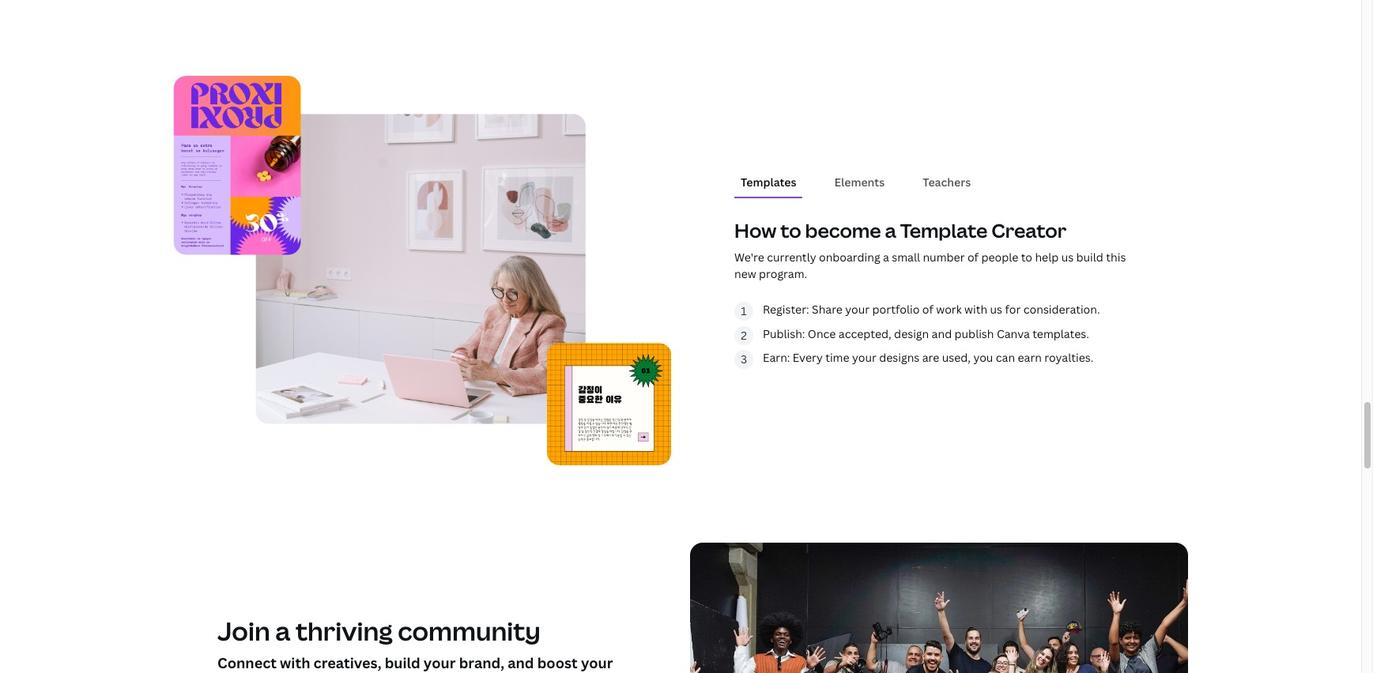 Task type: locate. For each thing, give the bounding box(es) containing it.
a
[[885, 218, 897, 244], [884, 250, 890, 265], [275, 615, 291, 649]]

with right connect
[[280, 654, 310, 673]]

for
[[1006, 302, 1021, 317]]

publish:
[[763, 326, 806, 341]]

1 vertical spatial with
[[280, 654, 310, 673]]

every
[[793, 350, 823, 365]]

creatives,
[[314, 654, 382, 673]]

small
[[892, 250, 921, 265]]

a right join
[[275, 615, 291, 649]]

portfolio
[[873, 302, 920, 317]]

earn:
[[763, 350, 791, 365]]

your left 'brand,'
[[424, 654, 456, 673]]

1 vertical spatial us
[[991, 302, 1003, 317]]

and inside join a thriving community connect with creatives, build your brand, and boost your profile.
[[508, 654, 534, 673]]

1 horizontal spatial us
[[1062, 250, 1074, 265]]

your
[[846, 302, 870, 317], [853, 350, 877, 365], [424, 654, 456, 673], [581, 654, 613, 673]]

your down accepted,
[[853, 350, 877, 365]]

1 horizontal spatial build
[[1077, 250, 1104, 265]]

creator
[[992, 218, 1067, 244]]

0 vertical spatial a
[[885, 218, 897, 244]]

build
[[1077, 250, 1104, 265], [385, 654, 421, 673]]

0 vertical spatial us
[[1062, 250, 1074, 265]]

are
[[923, 350, 940, 365]]

with inside join a thriving community connect with creatives, build your brand, and boost your profile.
[[280, 654, 310, 673]]

join
[[218, 615, 270, 649]]

number
[[923, 250, 965, 265]]

and left boost
[[508, 654, 534, 673]]

a left small
[[884, 250, 890, 265]]

time
[[826, 350, 850, 365]]

of
[[968, 250, 979, 265], [923, 302, 934, 317]]

people
[[982, 250, 1019, 265]]

of left work
[[923, 302, 934, 317]]

designs
[[880, 350, 920, 365]]

with
[[965, 302, 988, 317], [280, 654, 310, 673]]

publish
[[955, 326, 995, 341]]

of inside how to become a template creator we're currently onboarding a small number of people to help us build this new program.
[[968, 250, 979, 265]]

we're
[[735, 250, 765, 265]]

your up accepted,
[[846, 302, 870, 317]]

your right boost
[[581, 654, 613, 673]]

0 horizontal spatial with
[[280, 654, 310, 673]]

us inside how to become a template creator we're currently onboarding a small number of people to help us build this new program.
[[1062, 250, 1074, 265]]

0 horizontal spatial to
[[781, 218, 802, 244]]

0 vertical spatial of
[[968, 250, 979, 265]]

to left help
[[1022, 250, 1033, 265]]

us left for
[[991, 302, 1003, 317]]

1 horizontal spatial to
[[1022, 250, 1033, 265]]

0 vertical spatial build
[[1077, 250, 1104, 265]]

build right "creatives," at the left
[[385, 654, 421, 673]]

boost
[[538, 654, 578, 673]]

community
[[398, 615, 541, 649]]

become
[[806, 218, 882, 244]]

1 vertical spatial of
[[923, 302, 934, 317]]

1 vertical spatial to
[[1022, 250, 1033, 265]]

build inside how to become a template creator we're currently onboarding a small number of people to help us build this new program.
[[1077, 250, 1104, 265]]

and
[[932, 326, 952, 341], [508, 654, 534, 673]]

1 vertical spatial and
[[508, 654, 534, 673]]

to
[[781, 218, 802, 244], [1022, 250, 1033, 265]]

0 horizontal spatial build
[[385, 654, 421, 673]]

2 vertical spatial a
[[275, 615, 291, 649]]

register:
[[763, 302, 810, 317]]

once
[[808, 326, 836, 341]]

consideration.
[[1024, 302, 1101, 317]]

build left 'this'
[[1077, 250, 1104, 265]]

0 horizontal spatial and
[[508, 654, 534, 673]]

0 vertical spatial and
[[932, 326, 952, 341]]

us right help
[[1062, 250, 1074, 265]]

us
[[1062, 250, 1074, 265], [991, 302, 1003, 317]]

to up currently at the top right of the page
[[781, 218, 802, 244]]

with up publish
[[965, 302, 988, 317]]

0 vertical spatial to
[[781, 218, 802, 244]]

elements button
[[829, 168, 892, 197]]

a up small
[[885, 218, 897, 244]]

this
[[1107, 250, 1127, 265]]

of left people
[[968, 250, 979, 265]]

1 horizontal spatial of
[[968, 250, 979, 265]]

1 horizontal spatial with
[[965, 302, 988, 317]]

teachers
[[923, 175, 972, 190]]

new
[[735, 267, 757, 282]]

and down work
[[932, 326, 952, 341]]

can
[[996, 350, 1016, 365]]

1 vertical spatial build
[[385, 654, 421, 673]]

design
[[895, 326, 930, 341]]

thriving
[[296, 615, 393, 649]]

templates.
[[1033, 326, 1090, 341]]



Task type: vqa. For each thing, say whether or not it's contained in the screenshot.
Map within the "BLACK DOODLE TOOLS FOR GENERATING IDEAS MIND MAP BRAINSTORM BY CRISTINA CULUBRET"
no



Task type: describe. For each thing, give the bounding box(es) containing it.
currently
[[767, 250, 817, 265]]

share
[[812, 302, 843, 317]]

connect
[[218, 654, 277, 673]]

earn: every time your designs are used, you can earn royalties.
[[763, 350, 1094, 365]]

publish: once accepted, design and publish canva templates.
[[763, 326, 1090, 341]]

template
[[901, 218, 988, 244]]

register: share your portfolio of work with us for consideration.
[[763, 302, 1101, 317]]

profile.
[[218, 673, 267, 674]]

canva
[[997, 326, 1030, 341]]

join a thriving community connect with creatives, build your brand, and boost your profile.
[[218, 615, 613, 674]]

royalties.
[[1045, 350, 1094, 365]]

work
[[937, 302, 962, 317]]

teachers button
[[917, 168, 978, 197]]

templates button
[[735, 168, 803, 197]]

brand,
[[459, 654, 505, 673]]

1 vertical spatial a
[[884, 250, 890, 265]]

build inside join a thriving community connect with creatives, build your brand, and boost your profile.
[[385, 654, 421, 673]]

program.
[[759, 267, 808, 282]]

accepted,
[[839, 326, 892, 341]]

how
[[735, 218, 777, 244]]

1 horizontal spatial and
[[932, 326, 952, 341]]

used,
[[943, 350, 971, 365]]

0 horizontal spatial of
[[923, 302, 934, 317]]

elements
[[835, 175, 885, 190]]

earn
[[1018, 350, 1042, 365]]

onboarding
[[819, 250, 881, 265]]

help
[[1036, 250, 1059, 265]]

how to become a template creator we're currently onboarding a small number of people to help us build this new program.
[[735, 218, 1127, 282]]

templates
[[741, 175, 797, 190]]

0 vertical spatial with
[[965, 302, 988, 317]]

you
[[974, 350, 994, 365]]

0 horizontal spatial us
[[991, 302, 1003, 317]]

a inside join a thriving community connect with creatives, build your brand, and boost your profile.
[[275, 615, 291, 649]]



